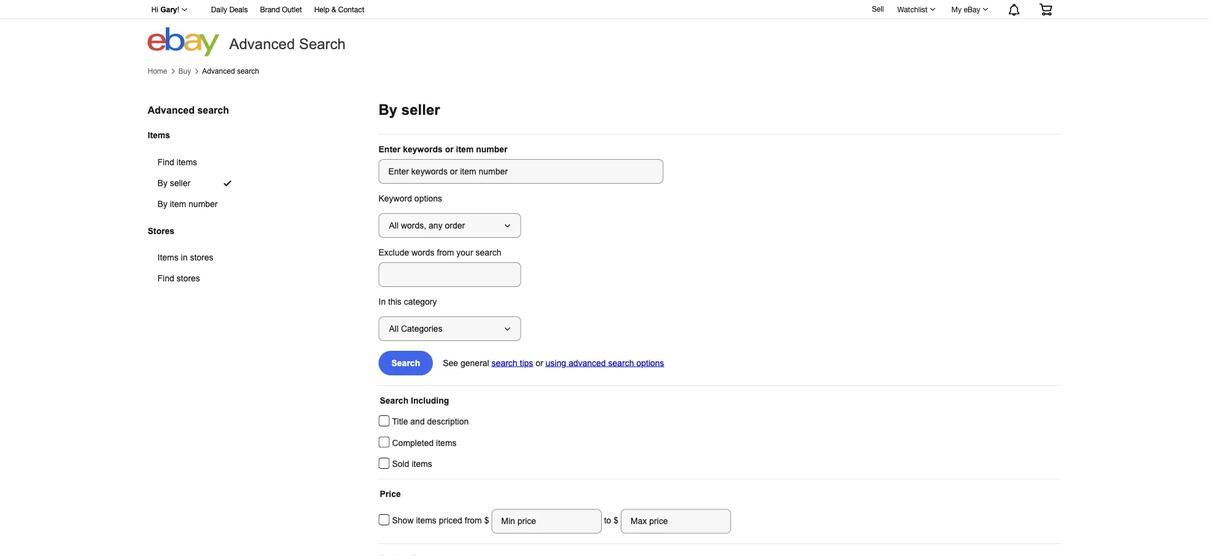Task type: describe. For each thing, give the bounding box(es) containing it.
items in stores
[[158, 253, 214, 262]]

enter
[[379, 144, 401, 154]]

!
[[177, 6, 179, 14]]

0 horizontal spatial from
[[437, 248, 454, 257]]

find for find stores
[[158, 274, 174, 283]]

find stores
[[158, 274, 200, 283]]

exclude
[[379, 248, 409, 257]]

your shopping cart image
[[1039, 3, 1054, 16]]

daily
[[211, 5, 227, 14]]

daily deals link
[[211, 3, 248, 17]]

0 vertical spatial or
[[445, 144, 454, 154]]

words
[[412, 248, 435, 257]]

keyword options
[[379, 194, 442, 203]]

1 horizontal spatial seller
[[402, 102, 440, 118]]

using
[[546, 358, 567, 368]]

using advanced search options link
[[546, 358, 665, 368]]

general
[[461, 358, 490, 368]]

tips
[[520, 358, 534, 368]]

1 horizontal spatial by seller
[[379, 102, 440, 118]]

keyword
[[379, 194, 412, 203]]

including
[[411, 396, 449, 405]]

advanced
[[569, 358, 606, 368]]

Enter minimum price range value, $ text field
[[492, 509, 602, 534]]

2 $ from the left
[[614, 516, 619, 525]]

in
[[379, 297, 386, 306]]

in
[[181, 253, 188, 262]]

daily deals
[[211, 5, 248, 14]]

description
[[427, 417, 469, 426]]

search button
[[379, 351, 433, 375]]

items for show
[[416, 516, 437, 525]]

brand outlet link
[[260, 3, 302, 17]]

see
[[443, 358, 458, 368]]

search right your
[[476, 248, 502, 257]]

search including
[[380, 396, 449, 405]]

show
[[392, 516, 414, 525]]

2 vertical spatial advanced
[[148, 104, 195, 116]]

search for search including
[[380, 396, 409, 405]]

to $
[[602, 516, 621, 525]]

0 vertical spatial stores
[[190, 253, 214, 262]]

completed items
[[392, 438, 457, 448]]

my ebay link
[[945, 2, 995, 17]]

and
[[411, 417, 425, 426]]

find items link
[[148, 152, 247, 173]]

1 vertical spatial options
[[637, 358, 665, 368]]

1 horizontal spatial from
[[465, 516, 482, 525]]

items for items in stores
[[158, 253, 179, 262]]

by for by item number link
[[158, 199, 168, 209]]

see general search tips or using advanced search options
[[443, 358, 665, 368]]

search down advanced search
[[237, 67, 259, 75]]

0 vertical spatial advanced
[[230, 36, 295, 52]]

gary
[[160, 6, 177, 14]]

items for completed
[[436, 438, 457, 448]]

brand outlet
[[260, 5, 302, 14]]

sold
[[392, 459, 410, 469]]

this
[[388, 297, 402, 306]]

1 horizontal spatial number
[[476, 144, 508, 154]]

search left tips
[[492, 358, 518, 368]]

by item number
[[158, 199, 218, 209]]

items in stores link
[[148, 247, 243, 268]]

0 vertical spatial by
[[379, 102, 398, 118]]

by seller link
[[148, 173, 247, 194]]

0 vertical spatial item
[[456, 144, 474, 154]]

search tips link
[[492, 358, 534, 368]]

help & contact
[[314, 5, 365, 14]]



Task type: vqa. For each thing, say whether or not it's contained in the screenshot.
the By seller link By
yes



Task type: locate. For each thing, give the bounding box(es) containing it.
items for items
[[148, 131, 170, 140]]

by seller inside by seller 'link'
[[158, 178, 191, 188]]

1 vertical spatial items
[[158, 253, 179, 262]]

0 vertical spatial by seller
[[379, 102, 440, 118]]

0 vertical spatial search
[[299, 36, 346, 52]]

1 horizontal spatial item
[[456, 144, 474, 154]]

find stores link
[[148, 268, 243, 289]]

advanced
[[230, 36, 295, 52], [202, 67, 235, 75], [148, 104, 195, 116]]

1 horizontal spatial $
[[614, 516, 619, 525]]

by up stores
[[158, 199, 168, 209]]

search for search button
[[392, 358, 420, 368]]

item
[[456, 144, 474, 154], [170, 199, 186, 209]]

sold items
[[392, 459, 433, 469]]

in this category
[[379, 297, 437, 306]]

advanced search link
[[202, 67, 259, 76]]

$ right priced
[[485, 516, 492, 525]]

banner
[[145, 0, 1062, 57]]

0 vertical spatial seller
[[402, 102, 440, 118]]

your
[[457, 248, 473, 257]]

Enter keywords or item number text field
[[379, 159, 664, 184]]

1 $ from the left
[[485, 516, 492, 525]]

1 find from the top
[[158, 157, 174, 167]]

price
[[380, 489, 401, 499]]

title and description
[[392, 417, 469, 426]]

by seller up keywords
[[379, 102, 440, 118]]

find for find items
[[158, 157, 174, 167]]

help
[[314, 5, 330, 14]]

outlet
[[282, 5, 302, 14]]

brand
[[260, 5, 280, 14]]

show items priced from
[[392, 516, 485, 525]]

1 vertical spatial by seller
[[158, 178, 191, 188]]

buy link
[[179, 67, 191, 76]]

Exclude words from your search text field
[[379, 262, 521, 287]]

1 vertical spatial number
[[189, 199, 218, 209]]

1 vertical spatial by
[[158, 178, 168, 188]]

search
[[237, 67, 259, 75], [198, 104, 229, 116], [476, 248, 502, 257], [492, 358, 518, 368], [609, 358, 634, 368]]

item down by seller 'link'
[[170, 199, 186, 209]]

watchlist link
[[891, 2, 942, 17]]

items up find items
[[148, 131, 170, 140]]

0 vertical spatial find
[[158, 157, 174, 167]]

or
[[445, 144, 454, 154], [536, 358, 544, 368]]

from left your
[[437, 248, 454, 257]]

items
[[177, 157, 197, 167], [436, 438, 457, 448], [412, 459, 433, 469], [416, 516, 437, 525]]

0 vertical spatial number
[[476, 144, 508, 154]]

0 horizontal spatial by seller
[[158, 178, 191, 188]]

enter keywords or item number
[[379, 144, 508, 154]]

advanced right buy at the left of the page
[[202, 67, 235, 75]]

items right sold
[[412, 459, 433, 469]]

&
[[332, 5, 336, 14]]

0 vertical spatial items
[[148, 131, 170, 140]]

search
[[299, 36, 346, 52], [392, 358, 420, 368], [380, 396, 409, 405]]

hi gary !
[[151, 6, 179, 14]]

Enter maximum price range value, $ text field
[[621, 509, 732, 534]]

priced
[[439, 516, 463, 525]]

seller up keywords
[[402, 102, 440, 118]]

stores right in
[[190, 253, 214, 262]]

home link
[[148, 67, 167, 76]]

items down the description
[[436, 438, 457, 448]]

deals
[[229, 5, 248, 14]]

search down advanced search link
[[198, 104, 229, 116]]

1 vertical spatial stores
[[177, 274, 200, 283]]

2 vertical spatial search
[[380, 396, 409, 405]]

0 horizontal spatial number
[[189, 199, 218, 209]]

0 vertical spatial advanced search
[[202, 67, 259, 75]]

buy
[[179, 67, 191, 75]]

0 horizontal spatial $
[[485, 516, 492, 525]]

1 horizontal spatial options
[[637, 358, 665, 368]]

by down find items
[[158, 178, 168, 188]]

item right keywords
[[456, 144, 474, 154]]

title
[[392, 417, 408, 426]]

1 vertical spatial search
[[392, 358, 420, 368]]

0 horizontal spatial item
[[170, 199, 186, 209]]

seller
[[402, 102, 440, 118], [170, 178, 191, 188]]

find items
[[158, 157, 197, 167]]

number down by seller 'link'
[[189, 199, 218, 209]]

options
[[415, 194, 442, 203], [637, 358, 665, 368]]

or right keywords
[[445, 144, 454, 154]]

seller inside 'link'
[[170, 178, 191, 188]]

sell link
[[867, 4, 890, 13]]

advanced search right buy at the left of the page
[[202, 67, 259, 75]]

stores down items in stores
[[177, 274, 200, 283]]

0 vertical spatial options
[[415, 194, 442, 203]]

advanced down the brand
[[230, 36, 295, 52]]

to
[[604, 516, 612, 525]]

from
[[437, 248, 454, 257], [465, 516, 482, 525]]

account navigation
[[145, 0, 1062, 19]]

1 vertical spatial advanced
[[202, 67, 235, 75]]

from right priced
[[465, 516, 482, 525]]

watchlist
[[898, 5, 928, 14]]

by up enter
[[379, 102, 398, 118]]

ebay
[[964, 5, 981, 14]]

by seller down find items
[[158, 178, 191, 188]]

0 horizontal spatial seller
[[170, 178, 191, 188]]

my
[[952, 5, 962, 14]]

find down items in stores
[[158, 274, 174, 283]]

0 horizontal spatial options
[[415, 194, 442, 203]]

my ebay
[[952, 5, 981, 14]]

home
[[148, 67, 167, 75]]

1 vertical spatial item
[[170, 199, 186, 209]]

$ right "to"
[[614, 516, 619, 525]]

1 vertical spatial advanced search
[[148, 104, 229, 116]]

completed
[[392, 438, 434, 448]]

by seller
[[379, 102, 440, 118], [158, 178, 191, 188]]

items for find
[[177, 157, 197, 167]]

keywords
[[403, 144, 443, 154]]

category
[[404, 297, 437, 306]]

advanced search
[[202, 67, 259, 75], [148, 104, 229, 116]]

stores
[[148, 226, 175, 236]]

by for by seller 'link'
[[158, 178, 168, 188]]

by
[[379, 102, 398, 118], [158, 178, 168, 188], [158, 199, 168, 209]]

sell
[[873, 4, 885, 13]]

$
[[485, 516, 492, 525], [614, 516, 619, 525]]

number
[[476, 144, 508, 154], [189, 199, 218, 209]]

by inside by item number link
[[158, 199, 168, 209]]

search up title
[[380, 396, 409, 405]]

1 horizontal spatial or
[[536, 358, 544, 368]]

search inside search button
[[392, 358, 420, 368]]

advanced search
[[230, 36, 346, 52]]

number up enter keywords or item number text box
[[476, 144, 508, 154]]

0 vertical spatial from
[[437, 248, 454, 257]]

or right tips
[[536, 358, 544, 368]]

2 vertical spatial by
[[158, 199, 168, 209]]

seller down find items
[[170, 178, 191, 188]]

hi
[[151, 6, 158, 14]]

by item number link
[[148, 194, 247, 215]]

find up by seller 'link'
[[158, 157, 174, 167]]

banner containing sell
[[145, 0, 1062, 57]]

exclude words from your search
[[379, 248, 502, 257]]

search down help
[[299, 36, 346, 52]]

help & contact link
[[314, 3, 365, 17]]

items up by seller 'link'
[[177, 157, 197, 167]]

1 vertical spatial find
[[158, 274, 174, 283]]

1 vertical spatial seller
[[170, 178, 191, 188]]

search right advanced at the bottom of page
[[609, 358, 634, 368]]

1 vertical spatial or
[[536, 358, 544, 368]]

search up search including
[[392, 358, 420, 368]]

items for sold
[[412, 459, 433, 469]]

find
[[158, 157, 174, 167], [158, 274, 174, 283]]

items
[[148, 131, 170, 140], [158, 253, 179, 262]]

1 vertical spatial from
[[465, 516, 482, 525]]

items left in
[[158, 253, 179, 262]]

advanced down buy link
[[148, 104, 195, 116]]

items right "show"
[[416, 516, 437, 525]]

2 find from the top
[[158, 274, 174, 283]]

contact
[[338, 5, 365, 14]]

advanced search down buy link
[[148, 104, 229, 116]]

0 horizontal spatial or
[[445, 144, 454, 154]]

by inside by seller 'link'
[[158, 178, 168, 188]]

stores
[[190, 253, 214, 262], [177, 274, 200, 283]]



